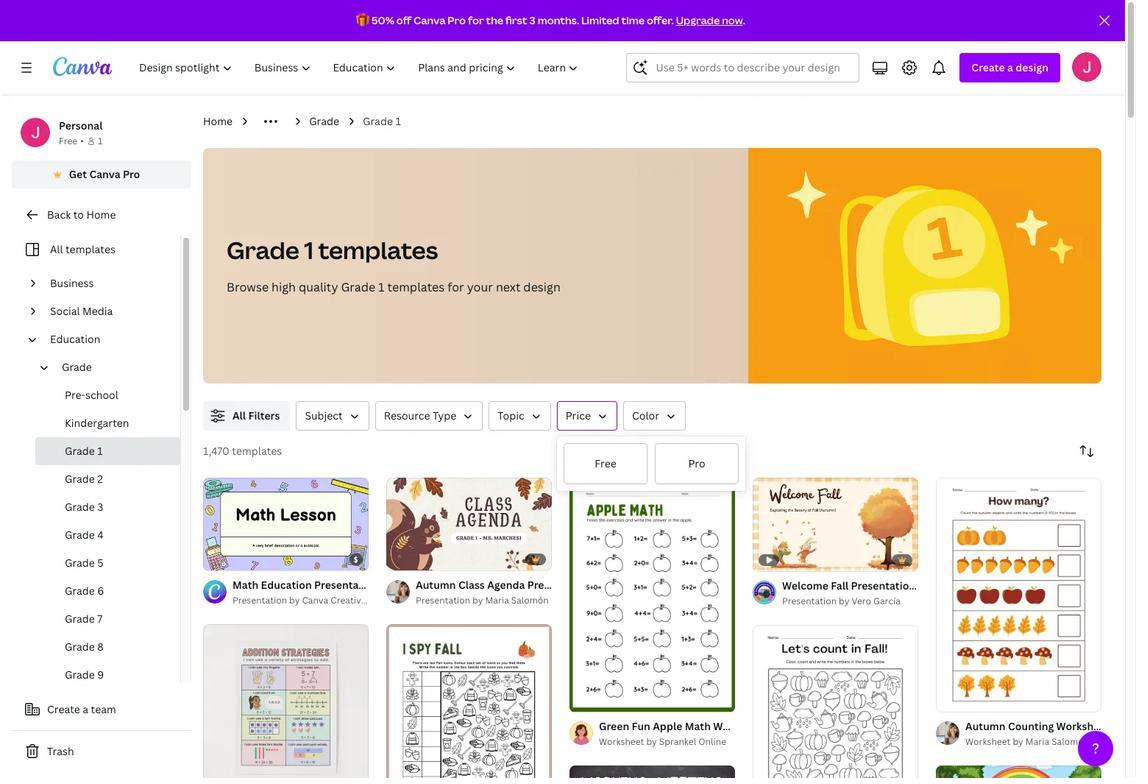 Task type: vqa. For each thing, say whether or not it's contained in the screenshot.
bottom Free
yes



Task type: describe. For each thing, give the bounding box(es) containing it.
pro inside "button"
[[123, 167, 140, 181]]

2 horizontal spatial canva
[[414, 13, 446, 27]]

off
[[397, 13, 412, 27]]

1 vertical spatial 3
[[97, 500, 103, 514]]

2 inside "link"
[[97, 472, 103, 486]]

apple
[[653, 719, 683, 733]]

filters
[[248, 409, 280, 423]]

social
[[50, 304, 80, 318]]

quality
[[299, 279, 338, 295]]

1,470
[[203, 444, 230, 458]]

1 horizontal spatial grade 1
[[363, 114, 401, 128]]

price
[[566, 409, 591, 423]]

0 horizontal spatial worksheet
[[599, 736, 645, 748]]

create for create a team
[[47, 702, 80, 716]]

presentation by maria salomón
[[416, 594, 549, 607]]

school
[[85, 388, 118, 402]]

worksheet by sprankel online link
[[599, 735, 735, 750]]

to
[[73, 208, 84, 222]]

grade button
[[56, 353, 172, 381]]

let's count in fall math worksheet in monochromatic illustrative style image
[[753, 625, 919, 778]]

.
[[743, 13, 746, 27]]

6
[[97, 584, 104, 598]]

fun
[[632, 719, 651, 733]]

templates left your
[[388, 279, 445, 295]]

type
[[433, 409, 457, 423]]

Sort by button
[[1073, 437, 1102, 466]]

resource type
[[384, 409, 457, 423]]

free button
[[563, 442, 649, 485]]

all templates link
[[21, 236, 172, 264]]

1 horizontal spatial 3
[[530, 13, 536, 27]]

by for presentation by maria salomón
[[473, 594, 483, 607]]

of for presentation by canva creative studio
[[220, 554, 231, 564]]

a for team
[[83, 702, 88, 716]]

upgrade
[[676, 13, 720, 27]]

pro button
[[654, 442, 740, 485]]

trash link
[[12, 737, 191, 766]]

0 horizontal spatial home
[[86, 208, 116, 222]]

🎁 50% off canva pro for the first 3 months. limited time offer. upgrade now .
[[356, 13, 746, 27]]

of for worksheet by maria salomón
[[953, 695, 964, 706]]

salomón for worksheet by maria salomón
[[1052, 736, 1090, 748]]

1 horizontal spatial worksheet
[[714, 719, 767, 733]]

studio
[[369, 594, 397, 607]]

autumn counting worksheet in brown and orange illustrative style image
[[936, 478, 1102, 712]]

grade 9 link
[[35, 661, 180, 689]]

grade 9
[[65, 668, 104, 682]]

design inside dropdown button
[[1016, 60, 1049, 74]]

worksheet by maria salomón
[[966, 736, 1090, 748]]

14 for presentation by canva creative studio
[[233, 554, 242, 564]]

color
[[632, 409, 660, 423]]

by for worksheet by maria salomón
[[1013, 736, 1024, 748]]

your
[[467, 279, 493, 295]]

maria for presentation
[[485, 594, 509, 607]]

maria for worksheet
[[1026, 736, 1050, 748]]

first
[[506, 13, 527, 27]]

all filters
[[233, 409, 280, 423]]

pre-school
[[65, 388, 118, 402]]

1,470 templates
[[203, 444, 282, 458]]

get canva pro button
[[12, 160, 191, 188]]

high
[[272, 279, 296, 295]]

create for create a design
[[972, 60, 1005, 74]]

grade 7
[[65, 612, 103, 626]]

🎁
[[356, 13, 370, 27]]

grade 3 link
[[35, 493, 180, 521]]

subject
[[305, 409, 343, 423]]

upgrade now button
[[676, 13, 743, 27]]

free •
[[59, 135, 84, 147]]

presentation by vero garcía link
[[783, 594, 919, 609]]

grade 6
[[65, 584, 104, 598]]

i spy fall worksheet green brown image
[[387, 624, 552, 778]]

price button
[[557, 401, 618, 431]]

grade 5
[[65, 556, 104, 570]]

trash
[[47, 744, 74, 758]]

presentation for presentation by maria salomón
[[416, 594, 471, 607]]

grade 3
[[65, 500, 103, 514]]

grade 8 link
[[35, 633, 180, 661]]

time
[[622, 13, 645, 27]]

education link
[[44, 325, 172, 353]]

0 horizontal spatial for
[[448, 279, 464, 295]]

the
[[486, 13, 504, 27]]

vero
[[852, 595, 872, 607]]

personal
[[59, 119, 103, 133]]

worksheet by maria salomón link
[[966, 735, 1102, 750]]

grade 4 link
[[35, 521, 180, 549]]

pro inside button
[[689, 456, 706, 470]]

presentation for presentation by vero garcía
[[783, 595, 837, 607]]

grade 5 link
[[35, 549, 180, 577]]

free for free •
[[59, 135, 77, 147]]

presentation by vero garcía
[[783, 595, 901, 607]]

8
[[97, 640, 104, 654]]

presentation by canva creative studio
[[233, 594, 397, 607]]

creative
[[331, 594, 366, 607]]

sprankel
[[660, 736, 697, 748]]

create a design
[[972, 60, 1049, 74]]

browse
[[227, 279, 269, 295]]

•
[[80, 135, 84, 147]]

education
[[50, 332, 100, 346]]

green fun apple math worksheet image
[[570, 478, 735, 712]]

presentation by canva creative studio link
[[233, 593, 397, 608]]

4
[[97, 528, 104, 542]]

canva inside presentation by canva creative studio link
[[302, 594, 329, 607]]

1 of 2
[[947, 695, 971, 706]]

months.
[[538, 13, 579, 27]]

1 of 14 link for maria
[[387, 478, 552, 571]]

templates up browse high quality grade 1 templates for your next design
[[318, 234, 438, 266]]



Task type: locate. For each thing, give the bounding box(es) containing it.
math education presentation skeleton in a purple white black lined style image
[[203, 478, 369, 571]]

0 vertical spatial salomón
[[511, 594, 549, 607]]

salomón for presentation by maria salomón
[[511, 594, 549, 607]]

grade inside "link"
[[65, 472, 95, 486]]

1 presentation from the left
[[233, 594, 287, 607]]

grade 7 link
[[35, 605, 180, 633]]

of inside 1 of 2 link
[[953, 695, 964, 706]]

team
[[91, 702, 116, 716]]

free inside 'button'
[[595, 456, 617, 470]]

by inside green fun apple math worksheet worksheet by sprankel online
[[647, 736, 657, 748]]

free for free
[[595, 456, 617, 470]]

1 horizontal spatial 1 of 14
[[397, 554, 426, 564]]

online
[[699, 736, 727, 748]]

worksheet up online at bottom
[[714, 719, 767, 733]]

business
[[50, 276, 94, 290]]

1 horizontal spatial 1 of 14 link
[[387, 478, 552, 571]]

for left the on the left of the page
[[468, 13, 484, 27]]

topic
[[498, 409, 525, 423]]

kindergarten link
[[35, 409, 180, 437]]

0 vertical spatial maria
[[485, 594, 509, 607]]

worksheet down green
[[599, 736, 645, 748]]

1 of 2 link
[[936, 478, 1102, 712]]

grade 2 link
[[35, 465, 180, 493]]

a
[[1008, 60, 1014, 74], [83, 702, 88, 716]]

all down the "back"
[[50, 242, 63, 256]]

0 vertical spatial a
[[1008, 60, 1014, 74]]

0 vertical spatial grade 1
[[363, 114, 401, 128]]

maria
[[485, 594, 509, 607], [1026, 736, 1050, 748]]

canva right off
[[414, 13, 446, 27]]

9
[[97, 668, 104, 682]]

presentation by maria salomón link
[[416, 593, 552, 608]]

free down price button
[[595, 456, 617, 470]]

back
[[47, 208, 71, 222]]

all templates
[[50, 242, 116, 256]]

7
[[97, 612, 103, 626]]

maria inside the presentation by maria salomón link
[[485, 594, 509, 607]]

1 vertical spatial free
[[595, 456, 617, 470]]

1 horizontal spatial home
[[203, 114, 233, 128]]

0 horizontal spatial presentation
[[233, 594, 287, 607]]

1 vertical spatial for
[[448, 279, 464, 295]]

resource
[[384, 409, 430, 423]]

0 vertical spatial all
[[50, 242, 63, 256]]

grade
[[309, 114, 339, 128], [363, 114, 393, 128], [227, 234, 300, 266], [341, 279, 376, 295], [62, 360, 92, 374], [65, 444, 95, 458], [65, 472, 95, 486], [65, 500, 95, 514], [65, 528, 95, 542], [65, 556, 95, 570], [65, 584, 95, 598], [65, 612, 95, 626], [65, 640, 95, 654], [65, 668, 95, 682]]

0 horizontal spatial maria
[[485, 594, 509, 607]]

canva left creative
[[302, 594, 329, 607]]

0 horizontal spatial salomón
[[511, 594, 549, 607]]

maria inside worksheet by maria salomón link
[[1026, 736, 1050, 748]]

offer.
[[647, 13, 674, 27]]

0 horizontal spatial canva
[[89, 167, 120, 181]]

autumn class agenda presentation in colorful playful style image
[[387, 478, 552, 571]]

1 horizontal spatial maria
[[1026, 736, 1050, 748]]

0 vertical spatial free
[[59, 135, 77, 147]]

0 vertical spatial canva
[[414, 13, 446, 27]]

2
[[97, 472, 103, 486], [966, 695, 971, 706]]

salomón
[[511, 594, 549, 607], [1052, 736, 1090, 748]]

create
[[972, 60, 1005, 74], [47, 702, 80, 716]]

1 vertical spatial maria
[[1026, 736, 1050, 748]]

templates
[[318, 234, 438, 266], [65, 242, 116, 256], [388, 279, 445, 295], [232, 444, 282, 458]]

back to home
[[47, 208, 116, 222]]

1 vertical spatial pro
[[123, 167, 140, 181]]

0 horizontal spatial 14
[[233, 554, 242, 564]]

green fun apple math worksheet worksheet by sprankel online
[[599, 719, 767, 748]]

0 horizontal spatial 2
[[97, 472, 103, 486]]

james peterson image
[[1073, 52, 1102, 82]]

grade 1 up grade 2
[[65, 444, 103, 458]]

create a team button
[[12, 695, 191, 724]]

color button
[[624, 401, 686, 431]]

0 vertical spatial for
[[468, 13, 484, 27]]

2 vertical spatial pro
[[689, 456, 706, 470]]

14 for presentation by maria salomón
[[416, 554, 426, 564]]

1 14 from the left
[[233, 554, 242, 564]]

1 vertical spatial 2
[[966, 695, 971, 706]]

1 horizontal spatial create
[[972, 60, 1005, 74]]

create a team
[[47, 702, 116, 716]]

presentation
[[233, 594, 287, 607], [416, 594, 471, 607], [783, 595, 837, 607]]

free
[[59, 135, 77, 147], [595, 456, 617, 470]]

Search search field
[[656, 54, 851, 82]]

all
[[50, 242, 63, 256], [233, 409, 246, 423]]

0 horizontal spatial a
[[83, 702, 88, 716]]

browse high quality grade 1 templates for your next design
[[227, 279, 561, 295]]

2 14 from the left
[[416, 554, 426, 564]]

2 presentation from the left
[[416, 594, 471, 607]]

canva
[[414, 13, 446, 27], [89, 167, 120, 181], [302, 594, 329, 607]]

1 horizontal spatial free
[[595, 456, 617, 470]]

3 up 4
[[97, 500, 103, 514]]

social media link
[[44, 297, 172, 325]]

by
[[289, 594, 300, 607], [473, 594, 483, 607], [839, 595, 850, 607], [647, 736, 657, 748], [1013, 736, 1024, 748]]

1 vertical spatial canva
[[89, 167, 120, 181]]

now
[[722, 13, 743, 27]]

0 horizontal spatial free
[[59, 135, 77, 147]]

1 horizontal spatial salomón
[[1052, 736, 1090, 748]]

0 vertical spatial home
[[203, 114, 233, 128]]

nouns parts of speech picture english presentation image
[[936, 766, 1102, 778]]

home
[[203, 114, 233, 128], [86, 208, 116, 222]]

by for presentation by vero garcía
[[839, 595, 850, 607]]

1 1 of 14 link from the left
[[203, 478, 369, 571]]

grade 4
[[65, 528, 104, 542]]

1 of 14 for presentation by maria salomón
[[397, 554, 426, 564]]

topic button
[[489, 401, 551, 431]]

0 vertical spatial 3
[[530, 13, 536, 27]]

of for presentation by maria salomón
[[403, 554, 414, 564]]

subject button
[[296, 401, 369, 431]]

worksheet
[[714, 719, 767, 733], [599, 736, 645, 748], [966, 736, 1011, 748]]

templates down back to home at the top
[[65, 242, 116, 256]]

a inside button
[[83, 702, 88, 716]]

1 horizontal spatial 14
[[416, 554, 426, 564]]

1 vertical spatial a
[[83, 702, 88, 716]]

free left •
[[59, 135, 77, 147]]

green
[[599, 719, 630, 733]]

pre-school link
[[35, 381, 180, 409]]

a for design
[[1008, 60, 1014, 74]]

1 vertical spatial salomón
[[1052, 736, 1090, 748]]

1 horizontal spatial canva
[[302, 594, 329, 607]]

all left filters
[[233, 409, 246, 423]]

for
[[468, 13, 484, 27], [448, 279, 464, 295]]

2 up "worksheet by maria salomón"
[[966, 695, 971, 706]]

grade 1 down top level navigation element
[[363, 114, 401, 128]]

0 vertical spatial create
[[972, 60, 1005, 74]]

presentation for presentation by canva creative studio
[[233, 594, 287, 607]]

0 vertical spatial 2
[[97, 472, 103, 486]]

1 horizontal spatial all
[[233, 409, 246, 423]]

of
[[220, 554, 231, 564], [403, 554, 414, 564], [953, 695, 964, 706]]

limited
[[582, 13, 620, 27]]

1 vertical spatial grade 1
[[65, 444, 103, 458]]

1 horizontal spatial design
[[1016, 60, 1049, 74]]

0 horizontal spatial 1 of 14
[[214, 554, 242, 564]]

grade 1 templates
[[227, 234, 438, 266]]

canva right get
[[89, 167, 120, 181]]

1 horizontal spatial a
[[1008, 60, 1014, 74]]

worksheet up nouns parts of speech picture english presentation
[[966, 736, 1011, 748]]

design right the 'next'
[[524, 279, 561, 295]]

all for all filters
[[233, 409, 246, 423]]

3 right 'first'
[[530, 13, 536, 27]]

1 of 14 for presentation by canva creative studio
[[214, 554, 242, 564]]

1 vertical spatial design
[[524, 279, 561, 295]]

create a design button
[[960, 53, 1061, 82]]

0 horizontal spatial of
[[220, 554, 231, 564]]

None search field
[[627, 53, 860, 82]]

kindergarten
[[65, 416, 129, 430]]

templates down all filters
[[232, 444, 282, 458]]

0 horizontal spatial grade 1
[[65, 444, 103, 458]]

a inside dropdown button
[[1008, 60, 1014, 74]]

pre-
[[65, 388, 85, 402]]

create inside dropdown button
[[972, 60, 1005, 74]]

2 up grade 3 link
[[97, 472, 103, 486]]

all for all templates
[[50, 242, 63, 256]]

all inside button
[[233, 409, 246, 423]]

get canva pro
[[69, 167, 140, 181]]

0 horizontal spatial 1 of 14 link
[[203, 478, 369, 571]]

1 horizontal spatial for
[[468, 13, 484, 27]]

50%
[[372, 13, 395, 27]]

create inside button
[[47, 702, 80, 716]]

math
[[685, 719, 711, 733]]

home link
[[203, 113, 233, 130]]

1 vertical spatial all
[[233, 409, 246, 423]]

grade 1
[[363, 114, 401, 128], [65, 444, 103, 458]]

grade inside button
[[62, 360, 92, 374]]

2 horizontal spatial pro
[[689, 456, 706, 470]]

green fun apple math worksheet link
[[599, 719, 767, 735]]

for left your
[[448, 279, 464, 295]]

back to home link
[[12, 200, 191, 230]]

0 horizontal spatial design
[[524, 279, 561, 295]]

2 horizontal spatial presentation
[[783, 595, 837, 607]]

1
[[396, 114, 401, 128], [98, 135, 103, 147], [304, 234, 314, 266], [378, 279, 385, 295], [97, 444, 103, 458], [214, 554, 218, 564], [397, 554, 401, 564], [947, 695, 951, 706]]

3 presentation from the left
[[783, 595, 837, 607]]

0 horizontal spatial all
[[50, 242, 63, 256]]

1 horizontal spatial of
[[403, 554, 414, 564]]

1 of 14 link for canva
[[203, 478, 369, 571]]

grade 8
[[65, 640, 104, 654]]

1 horizontal spatial 2
[[966, 695, 971, 706]]

get
[[69, 167, 87, 181]]

0 horizontal spatial create
[[47, 702, 80, 716]]

0 horizontal spatial 3
[[97, 500, 103, 514]]

business link
[[44, 269, 172, 297]]

0 vertical spatial design
[[1016, 60, 1049, 74]]

2 horizontal spatial of
[[953, 695, 964, 706]]

2 1 of 14 from the left
[[397, 554, 426, 564]]

$
[[354, 554, 359, 565]]

14
[[233, 554, 242, 564], [416, 554, 426, 564]]

5
[[97, 556, 104, 570]]

by for presentation by canva creative studio
[[289, 594, 300, 607]]

top level navigation element
[[130, 53, 592, 82]]

pastel simple math addition strategies poster image
[[203, 624, 369, 778]]

canva inside get canva pro "button"
[[89, 167, 120, 181]]

1 horizontal spatial pro
[[448, 13, 466, 27]]

all filters button
[[203, 401, 290, 431]]

0 horizontal spatial pro
[[123, 167, 140, 181]]

1 vertical spatial create
[[47, 702, 80, 716]]

1 vertical spatial home
[[86, 208, 116, 222]]

grade 2
[[65, 472, 103, 486]]

2 horizontal spatial worksheet
[[966, 736, 1011, 748]]

design left james peterson image
[[1016, 60, 1049, 74]]

2 vertical spatial canva
[[302, 594, 329, 607]]

1 horizontal spatial presentation
[[416, 594, 471, 607]]

garcía
[[874, 595, 901, 607]]

0 vertical spatial pro
[[448, 13, 466, 27]]

2 1 of 14 link from the left
[[387, 478, 552, 571]]

1 1 of 14 from the left
[[214, 554, 242, 564]]



